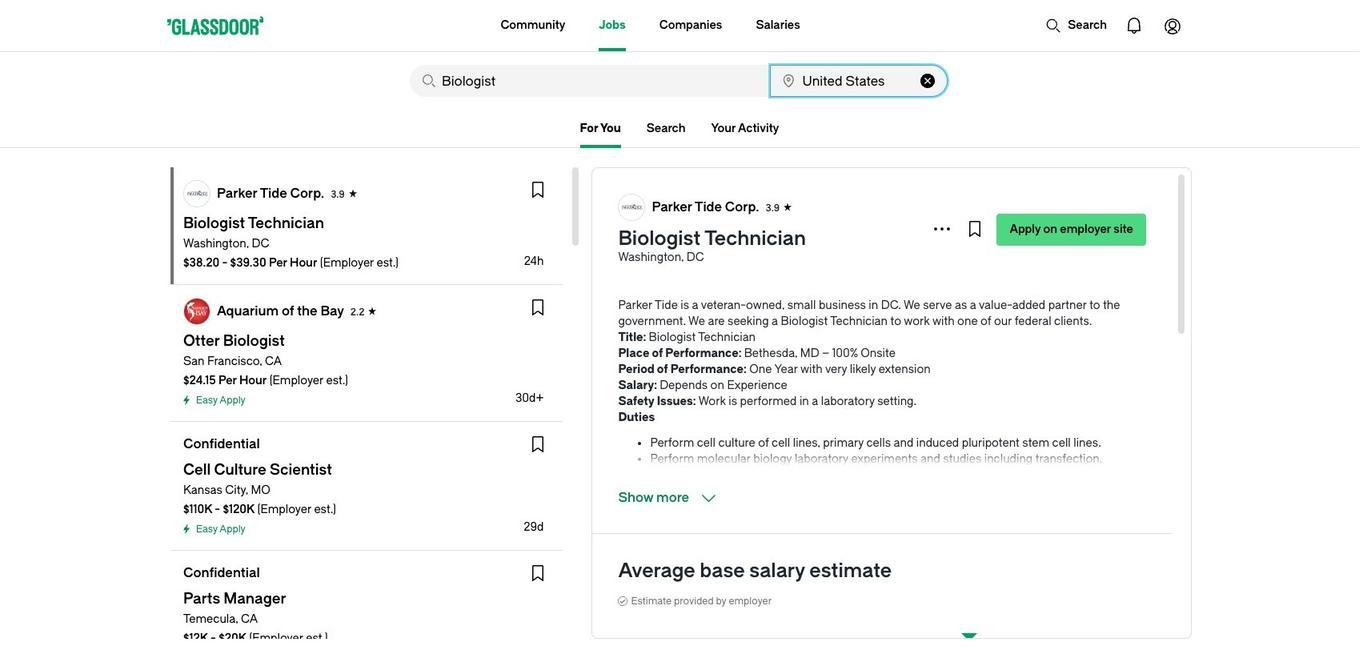 Task type: describe. For each thing, give the bounding box(es) containing it.
parker tide corp. logo image inside jobs list element
[[184, 181, 210, 207]]

aquarium of the bay logo image
[[184, 299, 210, 324]]

1 horizontal spatial parker tide corp. logo image
[[619, 195, 645, 220]]



Task type: locate. For each thing, give the bounding box(es) containing it.
Search location field
[[770, 65, 948, 97]]

parker tide corp. logo image
[[184, 181, 210, 207], [619, 195, 645, 220]]

Search keyword field
[[410, 65, 768, 97]]

lottie animation container image
[[1154, 6, 1192, 45], [1154, 6, 1192, 45]]

jobs list element
[[171, 167, 563, 670]]

0 horizontal spatial parker tide corp. logo image
[[184, 181, 210, 207]]

clear input image
[[921, 74, 935, 88]]

None field
[[410, 65, 768, 97], [770, 65, 948, 97], [770, 65, 948, 97]]

none field search keyword
[[410, 65, 768, 97]]

lottie animation container image
[[437, 0, 501, 50], [437, 0, 501, 50], [1115, 6, 1154, 45], [1115, 6, 1154, 45], [1046, 18, 1062, 34], [1046, 18, 1062, 34]]



Task type: vqa. For each thing, say whether or not it's contained in the screenshot.
rightmost Parker Tide Corp. Logo
yes



